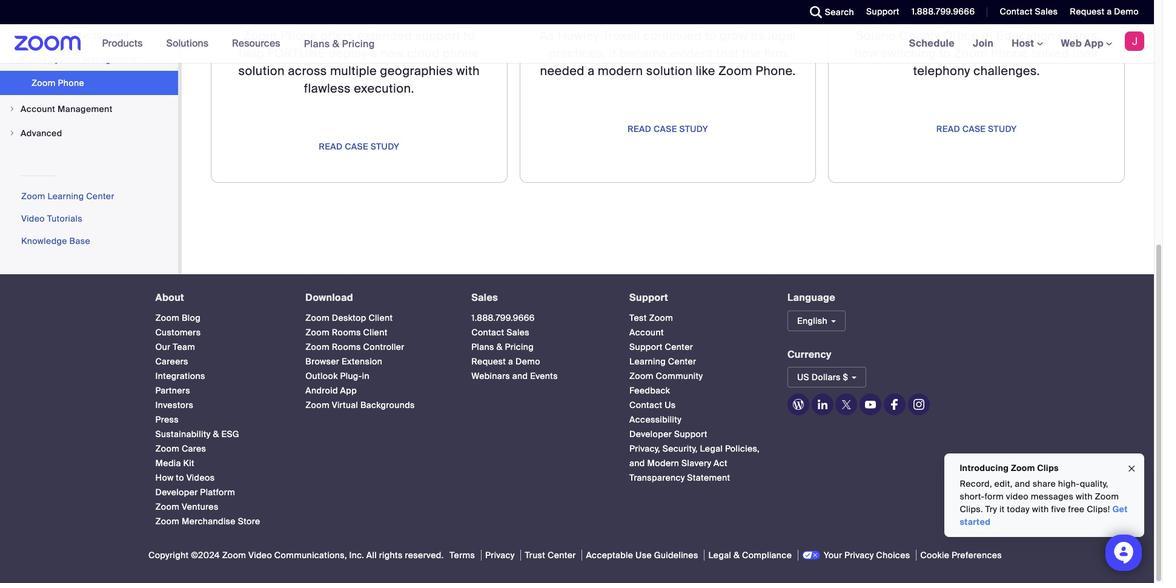 Task type: describe. For each thing, give the bounding box(es) containing it.
plans inside 1.888.799.9666 contact sales plans & pricing request a demo webinars and events
[[472, 342, 494, 352]]

read case study button for new
[[319, 137, 400, 156]]

acceptable use guidelines link
[[582, 550, 702, 561]]

right image
[[8, 105, 16, 113]]

phone for zoom phone offers extended support to help fortune deploy a new cloud phone solution across multiple geographies with flawless execution.
[[280, 28, 317, 44]]

advanced
[[21, 128, 62, 139]]

kit
[[183, 458, 194, 469]]

1 vertical spatial client
[[363, 327, 388, 338]]

form
[[985, 491, 1004, 502]]

to inside 'zoom blog customers our team careers integrations partners investors press sustainability & esg zoom cares media kit how to videos developer platform zoom ventures zoom merchandise store'
[[176, 472, 184, 483]]

security,
[[663, 443, 698, 454]]

blog
[[182, 312, 201, 323]]

rights
[[379, 550, 403, 561]]

solved
[[1031, 45, 1070, 61]]

study for phone
[[988, 124, 1017, 135]]

new
[[381, 45, 404, 61]]

clips.
[[960, 504, 983, 515]]

plans inside product information "navigation"
[[304, 37, 330, 50]]

right image
[[8, 130, 16, 137]]

our team link
[[155, 342, 195, 352]]

zoom inside solano county office of education shares how switching to zoom phone solved their telephony challenges.
[[954, 45, 988, 61]]

accessibility
[[630, 414, 682, 425]]

evident
[[671, 45, 713, 61]]

continued
[[644, 28, 702, 44]]

to inside zoom phone offers extended support to help fortune deploy a new cloud phone solution across multiple geographies with flawless execution.
[[464, 28, 475, 44]]

zoom community link
[[630, 371, 703, 382]]

center right trust
[[548, 550, 576, 561]]

support up test zoom "link"
[[630, 291, 668, 304]]

phone
[[443, 45, 480, 61]]

zoom inside admin menu menu
[[32, 78, 56, 88]]

host
[[1012, 37, 1037, 50]]

0 horizontal spatial sales
[[472, 291, 498, 304]]

$
[[843, 372, 848, 383]]

plug-
[[340, 371, 362, 382]]

copyright ©2024 zoom video communications, inc. all rights reserved. terms
[[148, 550, 475, 561]]

its
[[751, 28, 765, 44]]

request inside 1.888.799.9666 contact sales plans & pricing request a demo webinars and events
[[472, 356, 506, 367]]

read for deploy
[[319, 141, 343, 152]]

sustainability
[[155, 429, 211, 440]]

2 vertical spatial with
[[1032, 504, 1049, 515]]

video tutorials link
[[21, 213, 82, 224]]

pricing inside 1.888.799.9666 contact sales plans & pricing request a demo webinars and events
[[505, 342, 534, 352]]

help
[[239, 45, 264, 61]]

careers
[[155, 356, 188, 367]]

close image
[[1127, 462, 1137, 476]]

host button
[[1012, 37, 1043, 50]]

compliance
[[742, 550, 792, 561]]

account link
[[630, 327, 664, 338]]

to inside as hawley troxell continued to grow its legal practices, it became evident that the firm needed a modern solution like zoom phone.
[[705, 28, 717, 44]]

video tutorials
[[21, 213, 82, 224]]

cookie preferences link
[[916, 550, 1006, 561]]

center up community
[[668, 356, 697, 367]]

legal
[[768, 28, 796, 44]]

products
[[102, 37, 143, 50]]

read for practices,
[[628, 124, 652, 135]]

account management menu item
[[0, 98, 178, 121]]

test
[[630, 312, 647, 323]]

fortune
[[267, 45, 326, 61]]

knowledge base
[[21, 236, 90, 247]]

advanced menu item
[[0, 122, 178, 145]]

video
[[1006, 491, 1029, 502]]

case for became
[[654, 124, 677, 135]]

& inside 'zoom blog customers our team careers integrations partners investors press sustainability & esg zoom cares media kit how to videos developer platform zoom ventures zoom merchandise store'
[[213, 429, 219, 440]]

read case study for became
[[628, 124, 708, 135]]

test zoom account support center learning center zoom community feedback contact us accessibility developer support privacy, security, legal policies, and modern slavery act transparency statement
[[630, 312, 760, 483]]

search button
[[801, 0, 857, 24]]

product information navigation
[[93, 24, 384, 64]]

a inside as hawley troxell continued to grow its legal practices, it became evident that the firm needed a modern solution like zoom phone.
[[588, 63, 595, 79]]

feedback button
[[630, 385, 670, 396]]

in
[[362, 371, 370, 382]]

zoom learning center
[[21, 191, 114, 202]]

demo inside 1.888.799.9666 contact sales plans & pricing request a demo webinars and events
[[516, 356, 540, 367]]

shares
[[1059, 28, 1098, 44]]

account management
[[21, 104, 113, 115]]

outlook plug-in link
[[306, 371, 370, 382]]

zoom blog link
[[155, 312, 201, 323]]

team
[[173, 342, 195, 352]]

about
[[155, 291, 184, 304]]

0 horizontal spatial learning
[[48, 191, 84, 202]]

join link
[[964, 24, 1003, 63]]

and inside the test zoom account support center learning center zoom community feedback contact us accessibility developer support privacy, security, legal policies, and modern slavery act transparency statement
[[630, 458, 645, 469]]

sustainability & esg link
[[155, 429, 239, 440]]

accessibility link
[[630, 414, 682, 425]]

& inside 1.888.799.9666 contact sales plans & pricing request a demo webinars and events
[[497, 342, 503, 352]]

to inside solano county office of education shares how switching to zoom phone solved their telephony challenges.
[[939, 45, 951, 61]]

zoom desktop client zoom rooms client zoom rooms controller browser extension outlook plug-in android app zoom virtual backgrounds
[[306, 312, 415, 411]]

& left compliance
[[734, 550, 740, 561]]

careers link
[[155, 356, 188, 367]]

center up learning center 'link'
[[665, 342, 693, 352]]

preferences
[[952, 550, 1002, 561]]

phone for zoom phone
[[58, 78, 84, 88]]

developer inside 'zoom blog customers our team careers integrations partners investors press sustainability & esg zoom cares media kit how to videos developer platform zoom ventures zoom merchandise store'
[[155, 487, 198, 498]]

learning center link
[[630, 356, 697, 367]]

developer inside the test zoom account support center learning center zoom community feedback contact us accessibility developer support privacy, security, legal policies, and modern slavery act transparency statement
[[630, 429, 672, 440]]

account inside the test zoom account support center learning center zoom community feedback contact us accessibility developer support privacy, security, legal policies, and modern slavery act transparency statement
[[630, 327, 664, 338]]

firm
[[764, 45, 787, 61]]

zoom desktop client link
[[306, 312, 393, 323]]

0 horizontal spatial video
[[21, 213, 45, 224]]

legal inside the test zoom account support center learning center zoom community feedback contact us accessibility developer support privacy, security, legal policies, and modern slavery act transparency statement
[[700, 443, 723, 454]]

webinars
[[472, 371, 510, 382]]

troxell
[[603, 28, 640, 44]]

0 vertical spatial contact
[[1000, 6, 1033, 17]]

cares
[[182, 443, 206, 454]]

zoom blog customers our team careers integrations partners investors press sustainability & esg zoom cares media kit how to videos developer platform zoom ventures zoom merchandise store
[[155, 312, 260, 527]]

read for to
[[937, 124, 960, 135]]

request a demo link up webinars and events link
[[472, 356, 540, 367]]

extended
[[357, 28, 412, 44]]

and inside record, edit, and share high-quality, short-form video messages with zoom clips. try it today with five free clips!
[[1015, 479, 1030, 490]]

practices,
[[549, 45, 606, 61]]

1.888.799.9666 button up the office
[[912, 6, 975, 17]]

press link
[[155, 414, 179, 425]]

feedback
[[630, 385, 670, 396]]

multiple
[[330, 63, 377, 79]]

your
[[824, 550, 842, 561]]

community
[[656, 371, 703, 382]]

integrations link
[[155, 371, 205, 382]]

get started link
[[960, 504, 1128, 528]]

introducing zoom clips
[[960, 463, 1059, 474]]

1 vertical spatial video
[[248, 550, 272, 561]]

1.888.799.9666 for 1.888.799.9666
[[912, 6, 975, 17]]

1 vertical spatial with
[[1076, 491, 1093, 502]]

zoom logo image
[[15, 36, 81, 51]]

get
[[1113, 504, 1128, 515]]

customers
[[155, 327, 201, 338]]

banner containing products
[[0, 24, 1154, 64]]

copyright
[[148, 550, 189, 561]]

zoom inside record, edit, and share high-quality, short-form video messages with zoom clips. try it today with five free clips!
[[1095, 491, 1119, 502]]

app inside zoom desktop client zoom rooms client zoom rooms controller browser extension outlook plug-in android app zoom virtual backgrounds
[[340, 385, 357, 396]]

legal & compliance link
[[704, 550, 796, 561]]

as hawley troxell continued to grow its legal practices, it became evident that the firm needed a modern solution like zoom phone.
[[540, 28, 796, 79]]



Task type: vqa. For each thing, say whether or not it's contained in the screenshot.
As Hawley Troxell continued to grow its legal practices, it became evident that the firm needed a modern solution like Zoom Phone.
yes



Task type: locate. For each thing, give the bounding box(es) containing it.
to left grow
[[705, 28, 717, 44]]

a up webinars and events link
[[508, 356, 513, 367]]

support up security,
[[674, 429, 708, 440]]

telephony
[[913, 63, 971, 79]]

request a demo
[[1070, 6, 1139, 17]]

1 horizontal spatial demo
[[1114, 6, 1139, 17]]

1 horizontal spatial privacy
[[845, 550, 874, 561]]

& left esg
[[213, 429, 219, 440]]

banner
[[0, 24, 1154, 64]]

1 solution from the left
[[239, 63, 285, 79]]

1 horizontal spatial 1.888.799.9666
[[912, 6, 975, 17]]

across
[[288, 63, 327, 79]]

support up solano
[[867, 6, 900, 17]]

study down execution.
[[371, 141, 400, 152]]

developer platform link
[[155, 487, 235, 498]]

edit,
[[994, 479, 1013, 490]]

introducing
[[960, 463, 1009, 474]]

0 horizontal spatial account
[[21, 104, 55, 115]]

1.888.799.9666 down sales link
[[472, 312, 535, 323]]

rooms down the desktop
[[332, 327, 361, 338]]

browser
[[306, 356, 339, 367]]

acceptable use guidelines
[[586, 550, 699, 561]]

0 horizontal spatial solution
[[239, 63, 285, 79]]

1 horizontal spatial and
[[630, 458, 645, 469]]

choices
[[876, 550, 910, 561]]

grow
[[720, 28, 748, 44]]

2 rooms from the top
[[332, 342, 361, 352]]

app
[[1085, 37, 1104, 50], [340, 385, 357, 396]]

menu item
[[0, 48, 178, 71]]

rooms down zoom rooms client link
[[332, 342, 361, 352]]

office
[[944, 28, 979, 44]]

2 horizontal spatial sales
[[1035, 6, 1058, 17]]

2 vertical spatial and
[[1015, 479, 1030, 490]]

english button
[[788, 311, 846, 331]]

with down phone
[[456, 63, 480, 79]]

support down account link
[[630, 342, 663, 352]]

our
[[155, 342, 171, 352]]

2 vertical spatial contact
[[630, 400, 663, 411]]

0 vertical spatial plans
[[304, 37, 330, 50]]

zoom inside as hawley troxell continued to grow its legal practices, it became evident that the firm needed a modern solution like zoom phone.
[[719, 63, 753, 79]]

account
[[21, 104, 55, 115], [630, 327, 664, 338]]

0 horizontal spatial read case study
[[319, 141, 400, 152]]

with up free
[[1076, 491, 1093, 502]]

0 vertical spatial app
[[1085, 37, 1104, 50]]

1.888.799.9666 up the office
[[912, 6, 975, 17]]

read case study for new
[[319, 141, 400, 152]]

free
[[1068, 504, 1085, 515]]

download
[[306, 291, 353, 304]]

1 horizontal spatial video
[[248, 550, 272, 561]]

zoom merchandise store link
[[155, 516, 260, 527]]

0 horizontal spatial and
[[513, 371, 528, 382]]

0 horizontal spatial it
[[609, 45, 617, 61]]

0 vertical spatial request
[[1070, 6, 1105, 17]]

1 vertical spatial and
[[630, 458, 645, 469]]

support center link
[[630, 342, 693, 352]]

1 vertical spatial pricing
[[505, 342, 534, 352]]

app inside meetings navigation
[[1085, 37, 1104, 50]]

phone inside solano county office of education shares how switching to zoom phone solved their telephony challenges.
[[991, 45, 1028, 61]]

plans & pricing link
[[304, 37, 375, 50], [304, 37, 375, 50], [472, 342, 534, 352]]

1 vertical spatial app
[[340, 385, 357, 396]]

account down test zoom "link"
[[630, 327, 664, 338]]

1 rooms from the top
[[332, 327, 361, 338]]

1 vertical spatial demo
[[516, 356, 540, 367]]

to down media kit link
[[176, 472, 184, 483]]

1 horizontal spatial phone
[[280, 28, 317, 44]]

phone up 'fortune'
[[280, 28, 317, 44]]

2 horizontal spatial study
[[988, 124, 1017, 135]]

and down privacy,
[[630, 458, 645, 469]]

1 vertical spatial contact
[[472, 327, 504, 338]]

1 horizontal spatial study
[[680, 124, 708, 135]]

solution
[[239, 63, 285, 79], [646, 63, 693, 79]]

integrations
[[155, 371, 205, 382]]

0 vertical spatial video
[[21, 213, 45, 224]]

& inside product information "navigation"
[[332, 37, 340, 50]]

english
[[797, 315, 828, 326]]

1 horizontal spatial read
[[628, 124, 652, 135]]

phone up challenges.
[[991, 45, 1028, 61]]

0 horizontal spatial developer
[[155, 487, 198, 498]]

0 vertical spatial demo
[[1114, 6, 1139, 17]]

contact inside 1.888.799.9666 contact sales plans & pricing request a demo webinars and events
[[472, 327, 504, 338]]

1 horizontal spatial contact
[[630, 400, 663, 411]]

2 horizontal spatial and
[[1015, 479, 1030, 490]]

us dollars $ button
[[788, 367, 866, 388]]

0 vertical spatial rooms
[[332, 327, 361, 338]]

contact down 1.888.799.9666 link in the left bottom of the page
[[472, 327, 504, 338]]

media kit link
[[155, 458, 194, 469]]

app right web
[[1085, 37, 1104, 50]]

with inside zoom phone offers extended support to help fortune deploy a new cloud phone solution across multiple geographies with flawless execution.
[[456, 63, 480, 79]]

& up multiple
[[332, 37, 340, 50]]

merchandise
[[182, 516, 236, 527]]

video
[[21, 213, 45, 224], [248, 550, 272, 561]]

0 vertical spatial and
[[513, 371, 528, 382]]

request a demo link up web app dropdown button
[[1061, 0, 1154, 24]]

reserved.
[[405, 550, 444, 561]]

a inside zoom phone offers extended support to help fortune deploy a new cloud phone solution across multiple geographies with flawless execution.
[[371, 45, 378, 61]]

0 vertical spatial pricing
[[342, 37, 375, 50]]

0 vertical spatial with
[[456, 63, 480, 79]]

request a demo link up shares
[[1070, 6, 1139, 17]]

2 privacy from the left
[[845, 550, 874, 561]]

us
[[665, 400, 676, 411]]

profile picture image
[[1125, 32, 1145, 51]]

media
[[155, 458, 181, 469]]

plans up across
[[304, 37, 330, 50]]

base
[[69, 236, 90, 247]]

1 vertical spatial learning
[[630, 356, 666, 367]]

0 vertical spatial it
[[609, 45, 617, 61]]

to up telephony
[[939, 45, 951, 61]]

study down challenges.
[[988, 124, 1017, 135]]

2 horizontal spatial case
[[963, 124, 986, 135]]

1.888.799.9666 for 1.888.799.9666 contact sales plans & pricing request a demo webinars and events
[[472, 312, 535, 323]]

0 vertical spatial client
[[369, 312, 393, 323]]

1.888.799.9666 inside 1.888.799.9666 contact sales plans & pricing request a demo webinars and events
[[472, 312, 535, 323]]

all
[[366, 550, 377, 561]]

geographies
[[380, 63, 453, 79]]

1 horizontal spatial case
[[654, 124, 677, 135]]

esg
[[221, 429, 239, 440]]

0 horizontal spatial pricing
[[342, 37, 375, 50]]

platform
[[200, 487, 235, 498]]

0 horizontal spatial read case study button
[[319, 137, 400, 156]]

plans & pricing
[[304, 37, 375, 50]]

partners
[[155, 385, 190, 396]]

legal right 'guidelines'
[[709, 550, 732, 561]]

sales up education at the top of page
[[1035, 6, 1058, 17]]

it inside record, edit, and share high-quality, short-form video messages with zoom clips. try it today with five free clips!
[[1000, 504, 1005, 515]]

read case study button for phone
[[937, 119, 1017, 139]]

switching
[[881, 45, 936, 61]]

offers
[[321, 28, 354, 44]]

contact down feedback
[[630, 400, 663, 411]]

us dollars $
[[797, 372, 848, 383]]

0 horizontal spatial request
[[472, 356, 506, 367]]

study down like
[[680, 124, 708, 135]]

sales link
[[472, 291, 498, 304]]

0 vertical spatial learning
[[48, 191, 84, 202]]

and inside 1.888.799.9666 contact sales plans & pricing request a demo webinars and events
[[513, 371, 528, 382]]

study for new
[[371, 141, 400, 152]]

schedule
[[909, 37, 955, 50]]

1.888.799.9666 button
[[903, 0, 978, 24], [912, 6, 975, 17]]

sales up 1.888.799.9666 link in the left bottom of the page
[[472, 291, 498, 304]]

and left events on the bottom left of page
[[513, 371, 528, 382]]

as
[[540, 28, 555, 44]]

1 vertical spatial account
[[630, 327, 664, 338]]

1 horizontal spatial read case study
[[628, 124, 708, 135]]

currency
[[788, 348, 832, 361]]

read case study for phone
[[937, 124, 1017, 135]]

1 horizontal spatial app
[[1085, 37, 1104, 50]]

act
[[714, 458, 728, 469]]

2 horizontal spatial with
[[1076, 491, 1093, 502]]

quality,
[[1080, 479, 1109, 490]]

case for new
[[345, 141, 368, 152]]

1 horizontal spatial read case study button
[[628, 119, 708, 139]]

request up webinars
[[472, 356, 506, 367]]

1 vertical spatial developer
[[155, 487, 198, 498]]

0 horizontal spatial plans
[[304, 37, 330, 50]]

1 vertical spatial sales
[[472, 291, 498, 304]]

contact inside the test zoom account support center learning center zoom community feedback contact us accessibility developer support privacy, security, legal policies, and modern slavery act transparency statement
[[630, 400, 663, 411]]

2 horizontal spatial read case study button
[[937, 119, 1017, 139]]

zoom cares link
[[155, 443, 206, 454]]

app down plug-
[[340, 385, 357, 396]]

1 privacy from the left
[[485, 550, 515, 561]]

execution.
[[354, 81, 414, 96]]

demo
[[1114, 6, 1139, 17], [516, 356, 540, 367]]

it right try
[[1000, 504, 1005, 515]]

with
[[456, 63, 480, 79], [1076, 491, 1093, 502], [1032, 504, 1049, 515]]

guidelines
[[654, 550, 699, 561]]

support
[[415, 28, 461, 44]]

cookie preferences
[[921, 550, 1002, 561]]

a up web app dropdown button
[[1107, 6, 1112, 17]]

2 horizontal spatial contact
[[1000, 6, 1033, 17]]

request up shares
[[1070, 6, 1105, 17]]

case
[[654, 124, 677, 135], [963, 124, 986, 135], [345, 141, 368, 152]]

support
[[867, 6, 900, 17], [630, 291, 668, 304], [630, 342, 663, 352], [674, 429, 708, 440]]

1 vertical spatial rooms
[[332, 342, 361, 352]]

a down "practices,"
[[588, 63, 595, 79]]

phone inside admin menu menu
[[58, 78, 84, 88]]

0 horizontal spatial case
[[345, 141, 368, 152]]

inc.
[[349, 550, 364, 561]]

1 horizontal spatial developer
[[630, 429, 672, 440]]

read case study button for became
[[628, 119, 708, 139]]

1 horizontal spatial learning
[[630, 356, 666, 367]]

1 horizontal spatial plans
[[472, 342, 494, 352]]

record, edit, and share high-quality, short-form video messages with zoom clips. try it today with five free clips!
[[960, 479, 1119, 515]]

zoom ventures link
[[155, 501, 219, 512]]

1 vertical spatial phone
[[991, 45, 1028, 61]]

video up knowledge
[[21, 213, 45, 224]]

0 horizontal spatial read
[[319, 141, 343, 152]]

1 horizontal spatial with
[[1032, 504, 1049, 515]]

0 vertical spatial developer
[[630, 429, 672, 440]]

1 horizontal spatial it
[[1000, 504, 1005, 515]]

webinars and events link
[[472, 371, 558, 382]]

videos
[[186, 472, 215, 483]]

plans up webinars
[[472, 342, 494, 352]]

and up video
[[1015, 479, 1030, 490]]

developer down accessibility "link"
[[630, 429, 672, 440]]

& down 1.888.799.9666 link in the left bottom of the page
[[497, 342, 503, 352]]

test zoom link
[[630, 312, 673, 323]]

share
[[1033, 479, 1056, 490]]

backgrounds
[[361, 400, 415, 411]]

phone inside zoom phone offers extended support to help fortune deploy a new cloud phone solution across multiple geographies with flawless execution.
[[280, 28, 317, 44]]

a left new
[[371, 45, 378, 61]]

zoom rooms client link
[[306, 327, 388, 338]]

privacy right your
[[845, 550, 874, 561]]

terms
[[450, 550, 475, 561]]

solution down the evident
[[646, 63, 693, 79]]

request inside request a demo link
[[1070, 6, 1105, 17]]

sales inside 1.888.799.9666 contact sales plans & pricing request a demo webinars and events
[[507, 327, 530, 338]]

it up modern
[[609, 45, 617, 61]]

phone
[[280, 28, 317, 44], [991, 45, 1028, 61], [58, 78, 84, 88]]

2 vertical spatial phone
[[58, 78, 84, 88]]

0 vertical spatial sales
[[1035, 6, 1058, 17]]

learning inside the test zoom account support center learning center zoom community feedback contact us accessibility developer support privacy, security, legal policies, and modern slavery act transparency statement
[[630, 356, 666, 367]]

contact up education at the top of page
[[1000, 6, 1033, 17]]

pricing inside product information "navigation"
[[342, 37, 375, 50]]

solution down help
[[239, 63, 285, 79]]

1 horizontal spatial pricing
[[505, 342, 534, 352]]

deploy
[[329, 45, 367, 61]]

language
[[788, 291, 836, 304]]

sales down 1.888.799.9666 link in the left bottom of the page
[[507, 327, 530, 338]]

clips!
[[1087, 504, 1110, 515]]

learning up the tutorials
[[48, 191, 84, 202]]

0 vertical spatial 1.888.799.9666
[[912, 6, 975, 17]]

it inside as hawley troxell continued to grow its legal practices, it became evident that the firm needed a modern solution like zoom phone.
[[609, 45, 617, 61]]

to up phone
[[464, 28, 475, 44]]

2 vertical spatial sales
[[507, 327, 530, 338]]

1 horizontal spatial sales
[[507, 327, 530, 338]]

case for phone
[[963, 124, 986, 135]]

center up 'base'
[[86, 191, 114, 202]]

1.888.799.9666 button up county on the top right of the page
[[903, 0, 978, 24]]

developer support link
[[630, 429, 708, 440]]

0 horizontal spatial 1.888.799.9666
[[472, 312, 535, 323]]

with down 'messages'
[[1032, 504, 1049, 515]]

tutorials
[[47, 213, 82, 224]]

education
[[997, 28, 1056, 44]]

learning down support center link
[[630, 356, 666, 367]]

a inside 1.888.799.9666 contact sales plans & pricing request a demo webinars and events
[[508, 356, 513, 367]]

2 horizontal spatial read
[[937, 124, 960, 135]]

legal up act
[[700, 443, 723, 454]]

zoom inside zoom phone offers extended support to help fortune deploy a new cloud phone solution across multiple geographies with flawless execution.
[[243, 28, 277, 44]]

developer down how to videos link
[[155, 487, 198, 498]]

0 horizontal spatial contact
[[472, 327, 504, 338]]

solution inside zoom phone offers extended support to help fortune deploy a new cloud phone solution across multiple geographies with flawless execution.
[[239, 63, 285, 79]]

solution inside as hawley troxell continued to grow its legal practices, it became evident that the firm needed a modern solution like zoom phone.
[[646, 63, 693, 79]]

1.888.799.9666 link
[[472, 312, 535, 323]]

0 horizontal spatial demo
[[516, 356, 540, 367]]

1 vertical spatial request
[[472, 356, 506, 367]]

2 horizontal spatial read case study
[[937, 124, 1017, 135]]

1 horizontal spatial account
[[630, 327, 664, 338]]

1 vertical spatial 1.888.799.9666
[[472, 312, 535, 323]]

0 horizontal spatial privacy
[[485, 550, 515, 561]]

read
[[628, 124, 652, 135], [937, 124, 960, 135], [319, 141, 343, 152]]

record,
[[960, 479, 992, 490]]

use
[[636, 550, 652, 561]]

0 horizontal spatial study
[[371, 141, 400, 152]]

0 vertical spatial account
[[21, 104, 55, 115]]

1 vertical spatial it
[[1000, 504, 1005, 515]]

demo up profile picture
[[1114, 6, 1139, 17]]

account up "advanced"
[[21, 104, 55, 115]]

admin menu menu
[[0, 0, 178, 146]]

1 horizontal spatial solution
[[646, 63, 693, 79]]

study for became
[[680, 124, 708, 135]]

meetings navigation
[[900, 24, 1154, 64]]

1 vertical spatial legal
[[709, 550, 732, 561]]

demo up webinars and events link
[[516, 356, 540, 367]]

that
[[716, 45, 739, 61]]

0 horizontal spatial with
[[456, 63, 480, 79]]

zoom rooms controller link
[[306, 342, 405, 352]]

0 horizontal spatial app
[[340, 385, 357, 396]]

0 vertical spatial legal
[[700, 443, 723, 454]]

0 horizontal spatial phone
[[58, 78, 84, 88]]

2 horizontal spatial phone
[[991, 45, 1028, 61]]

phone up "account management"
[[58, 78, 84, 88]]

1 horizontal spatial request
[[1070, 6, 1105, 17]]

2 solution from the left
[[646, 63, 693, 79]]

privacy left trust
[[485, 550, 515, 561]]

0 vertical spatial phone
[[280, 28, 317, 44]]

desktop
[[332, 312, 366, 323]]

account inside account management menu item
[[21, 104, 55, 115]]

video down store
[[248, 550, 272, 561]]

search
[[825, 7, 854, 18]]

read case study button
[[628, 119, 708, 139], [937, 119, 1017, 139], [319, 137, 400, 156]]

about link
[[155, 291, 184, 304]]

hawley
[[558, 28, 600, 44]]

1 vertical spatial plans
[[472, 342, 494, 352]]

web app button
[[1061, 37, 1113, 50]]



